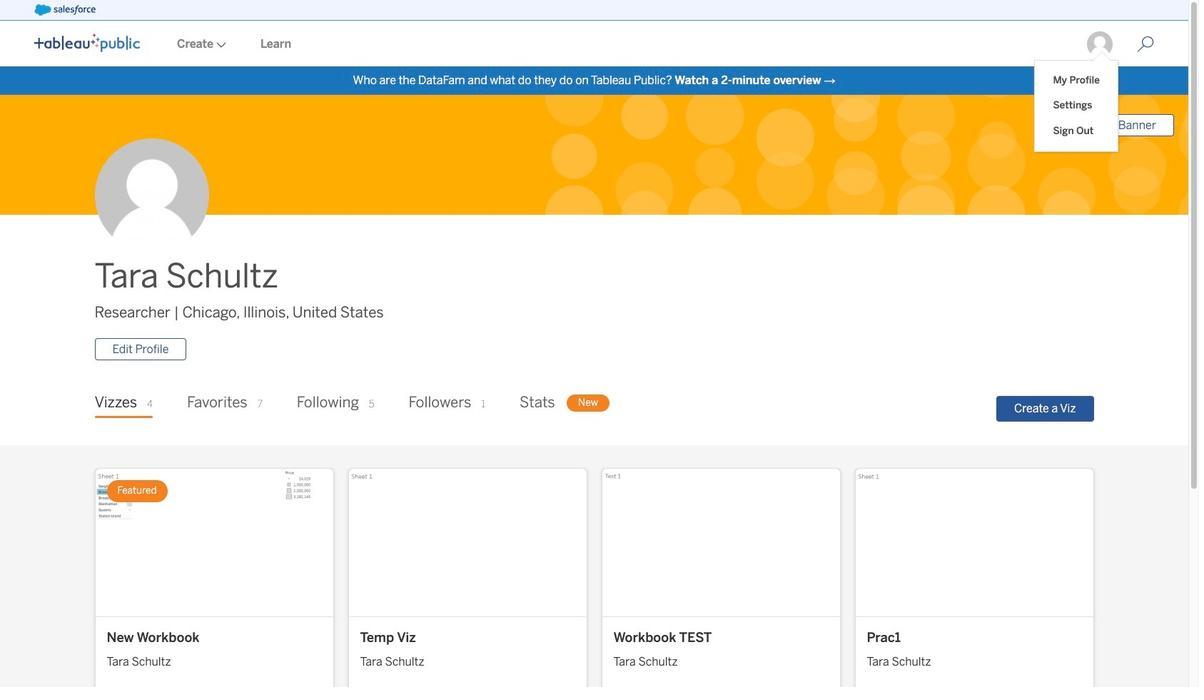 Task type: locate. For each thing, give the bounding box(es) containing it.
1 workbook thumbnail image from the left
[[95, 469, 333, 616]]

go to search image
[[1120, 36, 1171, 53]]

workbook thumbnail image
[[95, 469, 333, 616], [349, 469, 586, 616], [602, 469, 840, 616], [855, 469, 1093, 616]]

dialog
[[1035, 51, 1118, 151]]



Task type: vqa. For each thing, say whether or not it's contained in the screenshot.
the Flood within the Global Active Archive Of Large Flood Events
no



Task type: describe. For each thing, give the bounding box(es) containing it.
avatar image
[[95, 139, 209, 253]]

4 workbook thumbnail image from the left
[[855, 469, 1093, 616]]

2 workbook thumbnail image from the left
[[349, 469, 586, 616]]

3 workbook thumbnail image from the left
[[602, 469, 840, 616]]

logo image
[[34, 34, 140, 52]]

featured element
[[107, 481, 167, 502]]

tara.schultz image
[[1086, 30, 1114, 59]]

list options menu
[[1035, 61, 1118, 151]]

salesforce logo image
[[34, 4, 96, 16]]



